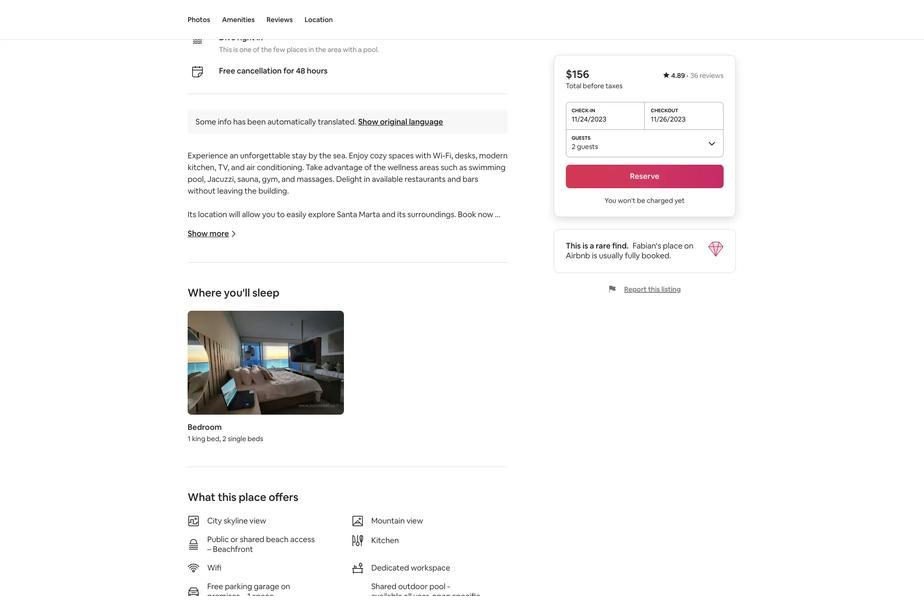 Task type: vqa. For each thing, say whether or not it's contained in the screenshot.
chefs
no



Task type: describe. For each thing, give the bounding box(es) containing it.
- left bbq at the bottom left
[[188, 539, 191, 549]]

of inside welcome to this beautiful loft-style apartment located on the eighth floor with a private balcony and ocean view. the property features a king-size bed and a sofa bed that can be converted into two twin beds, making it ideal for a couple, family, or group of friends. you will also find a large television and wi-fi connection for entertainment. two desks are available for those who need to work during their stay. additionally, we have air conditioning for your comfort and exclusive parking for guests.
[[466, 292, 473, 302]]

desks,
[[455, 151, 478, 161]]

info
[[218, 117, 232, 127]]

is left 'rare'
[[583, 241, 589, 251]]

language
[[409, 117, 443, 127]]

area inside the dive right in this is one of the few places in the area with a pool.
[[328, 45, 342, 54]]

its inside 'its location will allow you to easily explore santa marta and its surroundings. book now and enjoy the perfect combination of comfort, luxury, and connection with nature in this incredible apartment.'
[[188, 209, 197, 220]]

comfort, inside the "regarding comfort, the room features an independent bathroom, a spacious and modern closet with enough capacity to store your clothes and personal accessories. the modern kitchen is equipped with utensils and tools for cooking and enjoying your favorite dishes. the laundry area with a dryer is available for your convenience."
[[226, 351, 258, 361]]

those inside the apartment is ideal for those seeking comfort and a beautiful ocean view. its strategic location and panoramic views allow guests to enjoy santa marta from a privileged location. book now and enjoy an unforgettable stay in this unique apartment!
[[282, 409, 302, 420]]

floor inside welcome to this beautiful loft-style apartment located on the eighth floor with a private balcony and ocean view. the property features a king-size bed and a sofa bed that can be converted into two twin beds, making it ideal for a couple, family, or group of friends. you will also find a large television and wi-fi connection for entertainment. two desks are available for those who need to work during their stay. additionally, we have air conditioning for your comfort and exclusive parking for guests.
[[435, 268, 452, 279]]

santa inside 'its location will allow you to easily explore santa marta and its surroundings. book now and enjoy the perfect combination of comfort, luxury, and connection with nature in this incredible apartment.'
[[337, 209, 358, 220]]

space
[[252, 592, 274, 596]]

guests.
[[387, 327, 413, 337]]

0 horizontal spatial place
[[239, 491, 267, 504]]

now inside the apartment is ideal for those seeking comfort and a beautiful ocean view. its strategic location and panoramic views allow guests to enjoy santa marta from a privileged location. book now and enjoy an unforgettable stay in this unique apartment!
[[240, 433, 256, 443]]

twin
[[270, 292, 285, 302]]

a inside the dive right in this is one of the few places in the area with a pool.
[[358, 45, 362, 54]]

for down the clothes
[[341, 374, 352, 384]]

show original language button
[[358, 117, 443, 127]]

capacity
[[258, 362, 289, 373]]

the inside welcome to this beautiful loft-style apartment located on the eighth floor with a private balcony and ocean view. the property features a king-size bed and a sofa bed that can be converted into two twin beds, making it ideal for a couple, family, or group of friends. you will also find a large television and wi-fi connection for entertainment. two desks are available for those who need to work during their stay. additionally, we have air conditioning for your comfort and exclusive parking for guests.
[[277, 280, 291, 290]]

beach inside - pools on the first and last floors - jacuzzis - rest areas - bbq and restaurant on the last floor - beverage bars on the first and last floors and on the beach - gym - indoor soccer field
[[379, 551, 401, 561]]

booked.
[[642, 251, 672, 261]]

is inside the apartment is ideal for those seeking comfort and a beautiful ocean view. its strategic location and panoramic views allow guests to enjoy santa marta from a privileged location. book now and enjoy an unforgettable stay in this unique apartment!
[[244, 409, 249, 420]]

for down couple,
[[387, 304, 398, 314]]

4.89
[[672, 71, 686, 80]]

features inside welcome to this beautiful loft-style apartment located on the eighth floor with a private balcony and ocean view. the property features a king-size bed and a sofa bed that can be converted into two twin beds, making it ideal for a couple, family, or group of friends. you will also find a large television and wi-fi connection for entertainment. two desks are available for those who need to work during their stay. additionally, we have air conditioning for your comfort and exclusive parking for guests.
[[326, 280, 356, 290]]

1 bed from the left
[[398, 280, 413, 290]]

accessories.
[[415, 362, 459, 373]]

for inside the apartment is ideal for those seeking comfort and a beautiful ocean view. its strategic location and panoramic views allow guests to enjoy santa marta from a privileged location. book now and enjoy an unforgettable stay in this unique apartment!
[[270, 409, 280, 420]]

room inside the "regarding comfort, the room features an independent bathroom, a spacious and modern closet with enough capacity to store your clothes and personal accessories. the modern kitchen is equipped with utensils and tools for cooking and enjoying your favorite dishes. the laundry area with a dryer is available for your convenience."
[[274, 351, 293, 361]]

your inside welcome to this beautiful loft-style apartment located on the eighth floor with a private balcony and ocean view. the property features a king-size bed and a sofa bed that can be converted into two twin beds, making it ideal for a couple, family, or group of friends. you will also find a large television and wi-fi connection for entertainment. two desks are available for those who need to work during their stay. additionally, we have air conditioning for your comfort and exclusive parking for guests.
[[247, 327, 263, 337]]

2 vertical spatial modern
[[476, 362, 505, 373]]

can inside guests can access the building's common areas for a one-time registration fee of $50,000 colombian pesos per person over 9 years old. the common areas include:
[[215, 468, 228, 479]]

restaurant
[[225, 539, 263, 549]]

marta inside 'its location will allow you to easily explore santa marta and its surroundings. book now and enjoy the perfect combination of comfort, luxury, and connection with nature in this incredible apartment.'
[[359, 209, 380, 220]]

store
[[300, 362, 319, 373]]

unforgettable inside experience an unforgettable stay by the sea. enjoy cozy spaces with wi-fi, desks, modern kitchen, tv, and air conditioning. take advantage of the wellness areas such as swimming pool, jacuzzi, sauna, gym, and massages. delight in available restaurants and bars without leaving the building.
[[240, 151, 290, 161]]

with down capacity
[[260, 374, 276, 384]]

king
[[192, 435, 205, 443]]

surroundings.
[[408, 209, 457, 220]]

is down the utensils
[[294, 386, 299, 396]]

- left beverage
[[188, 551, 191, 561]]

jacuzzi,
[[207, 174, 236, 184]]

a left dryer
[[267, 386, 271, 396]]

available inside welcome to this beautiful loft-style apartment located on the eighth floor with a private balcony and ocean view. the property features a king-size bed and a sofa bed that can be converted into two twin beds, making it ideal for a couple, family, or group of friends. you will also find a large television and wi-fi connection for entertainment. two desks are available for those who need to work during their stay. additionally, we have air conditioning for your comfort and exclusive parking for guests.
[[188, 315, 219, 326]]

in inside experience an unforgettable stay by the sea. enjoy cozy spaces with wi-fi, desks, modern kitchen, tv, and air conditioning. take advantage of the wellness areas such as swimming pool, jacuzzi, sauna, gym, and massages. delight in available restaurants and bars without leaving the building.
[[364, 174, 370, 184]]

1 vertical spatial last
[[289, 539, 302, 549]]

2 view from the left
[[407, 516, 423, 526]]

1 horizontal spatial you
[[605, 196, 617, 205]]

for down the find at the bottom left of page
[[235, 327, 245, 337]]

1 vertical spatial enjoy
[[352, 421, 371, 432]]

favorite
[[449, 374, 477, 384]]

also
[[216, 304, 230, 314]]

the down the shared
[[257, 551, 269, 561]]

is up 'laundry'
[[216, 374, 222, 384]]

areas inside - pools on the first and last floors - jacuzzis - rest areas - bbq and restaurant on the last floor - beverage bars on the first and last floors and on the beach - gym - indoor soccer field
[[210, 527, 229, 537]]

sea.
[[333, 151, 347, 161]]

for inside guests can access the building's common areas for a one-time registration fee of $50,000 colombian pesos per person over 9 years old. the common areas include:
[[361, 468, 371, 479]]

leaving
[[218, 186, 243, 196]]

ocean inside the apartment is ideal for those seeking comfort and a beautiful ocean view. its strategic location and panoramic views allow guests to enjoy santa marta from a privileged location. book now and enjoy an unforgettable stay in this unique apartment!
[[420, 409, 443, 420]]

loft-
[[282, 268, 297, 279]]

dedicated
[[372, 563, 409, 573]]

additionally,
[[383, 315, 427, 326]]

exclusive
[[312, 327, 344, 337]]

1 horizontal spatial floors
[[316, 551, 337, 561]]

has
[[233, 117, 246, 127]]

connection inside 'its location will allow you to easily explore santa marta and its surroundings. book now and enjoy the perfect combination of comfort, luxury, and connection with nature in this incredible apartment.'
[[397, 221, 438, 231]]

the inside the apartment is ideal for those seeking comfort and a beautiful ocean view. its strategic location and panoramic views allow guests to enjoy santa marta from a privileged location. book now and enjoy an unforgettable stay in this unique apartment!
[[188, 409, 202, 420]]

you won't be charged yet
[[605, 196, 685, 205]]

2 vertical spatial last
[[302, 551, 315, 561]]

the up favorite
[[460, 362, 474, 373]]

conditioning
[[188, 327, 233, 337]]

– for 1
[[242, 592, 246, 596]]

the up hours
[[316, 45, 326, 54]]

allow inside the apartment is ideal for those seeking comfort and a beautiful ocean view. its strategic location and panoramic views allow guests to enjoy santa marta from a privileged location. book now and enjoy an unforgettable stay in this unique apartment!
[[296, 421, 315, 432]]

1 horizontal spatial this
[[566, 241, 581, 251]]

or inside public or shared beach access – beachfront
[[231, 535, 238, 545]]

santa inside the apartment is ideal for those seeking comfort and a beautiful ocean view. its strategic location and panoramic views allow guests to enjoy santa marta from a privileged location. book now and enjoy an unforgettable stay in this unique apartment!
[[373, 421, 393, 432]]

in right the places in the top of the page
[[309, 45, 314, 54]]

registration
[[414, 468, 455, 479]]

on inside fabian's place on airbnb is usually fully booked.
[[685, 241, 694, 251]]

modern inside experience an unforgettable stay by the sea. enjoy cozy spaces with wi-fi, desks, modern kitchen, tv, and air conditioning. take advantage of the wellness areas such as swimming pool, jacuzzi, sauna, gym, and massages. delight in available restaurants and bars without leaving the building.
[[479, 151, 508, 161]]

air inside welcome to this beautiful loft-style apartment located on the eighth floor with a private balcony and ocean view. the property features a king-size bed and a sofa bed that can be converted into two twin beds, making it ideal for a couple, family, or group of friends. you will also find a large television and wi-fi connection for entertainment. two desks are available for those who need to work during their stay. additionally, we have air conditioning for your comfort and exclusive parking for guests.
[[460, 315, 469, 326]]

beautiful inside the apartment is ideal for those seeking comfort and a beautiful ocean view. its strategic location and panoramic views allow guests to enjoy santa marta from a privileged location. book now and enjoy an unforgettable stay in this unique apartment!
[[386, 409, 419, 420]]

a up that
[[472, 268, 476, 279]]

suited
[[306, 12, 325, 21]]

their
[[347, 315, 364, 326]]

to inside the "regarding comfort, the room features an independent bathroom, a spacious and modern closet with enough capacity to store your clothes and personal accessories. the modern kitchen is equipped with utensils and tools for cooking and enjoying your favorite dishes. the laundry area with a dryer is available for your convenience."
[[291, 362, 299, 373]]

of inside guests can access the building's common areas for a one-time registration fee of $50,000 colombian pesos per person over 9 years old. the common areas include:
[[471, 468, 478, 479]]

bars inside experience an unforgettable stay by the sea. enjoy cozy spaces with wi-fi, desks, modern kitchen, tv, and air conditioning. take advantage of the wellness areas such as swimming pool, jacuzzi, sauna, gym, and massages. delight in available restaurants and bars without leaving the building.
[[463, 174, 479, 184]]

wi- inside welcome to this beautiful loft-style apartment located on the eighth floor with a private balcony and ocean view. the property features a king-size bed and a sofa bed that can be converted into two twin beds, making it ideal for a couple, family, or group of friends. you will also find a large television and wi-fi connection for entertainment. two desks are available for those who need to work during their stay. additionally, we have air conditioning for your comfort and exclusive parking for guests.
[[325, 304, 337, 314]]

some
[[196, 117, 216, 127]]

- left gym
[[188, 562, 191, 573]]

the inside the "regarding comfort, the room features an independent bathroom, a spacious and modern closet with enough capacity to store your clothes and personal accessories. the modern kitchen is equipped with utensils and tools for cooking and enjoying your favorite dishes. the laundry area with a dryer is available for your convenience."
[[260, 351, 272, 361]]

guests
[[188, 468, 213, 479]]

location inside the apartment is ideal for those seeking comfort and a beautiful ocean view. its strategic location and panoramic views allow guests to enjoy santa marta from a privileged location. book now and enjoy an unforgettable stay in this unique apartment!
[[188, 421, 217, 432]]

your down accessories.
[[432, 374, 448, 384]]

pool,
[[188, 174, 206, 184]]

stay inside the apartment is ideal for those seeking comfort and a beautiful ocean view. its strategic location and panoramic views allow guests to enjoy santa marta from a privileged location. book now and enjoy an unforgettable stay in this unique apartment!
[[356, 433, 371, 443]]

fi
[[337, 304, 343, 314]]

as
[[460, 162, 467, 173]]

a inside guests can access the building's common areas for a one-time registration fee of $50,000 colombian pesos per person over 9 years old. the common areas include:
[[373, 468, 377, 479]]

1 vertical spatial show
[[188, 229, 208, 239]]

the down the cozy
[[374, 162, 386, 173]]

marta inside the apartment is ideal for those seeking comfort and a beautiful ocean view. its strategic location and panoramic views allow guests to enjoy santa marta from a privileged location. book now and enjoy an unforgettable stay in this unique apartment!
[[395, 421, 416, 432]]

unforgettable inside the apartment is ideal for those seeking comfort and a beautiful ocean view. its strategic location and panoramic views allow guests to enjoy santa marta from a privileged location. book now and enjoy an unforgettable stay in this unique apartment!
[[304, 433, 355, 443]]

is inside fabian's place on airbnb is usually fully booked.
[[592, 251, 598, 261]]

bedroom
[[188, 422, 222, 433]]

2 guests button
[[566, 129, 724, 157]]

this inside 'its location will allow you to easily explore santa marta and its surroundings. book now and enjoy the perfect combination of comfort, luxury, and connection with nature in this incredible apartment.'
[[490, 221, 503, 231]]

beautiful inside welcome to this beautiful loft-style apartment located on the eighth floor with a private balcony and ocean view. the property features a king-size bed and a sofa bed that can be converted into two twin beds, making it ideal for a couple, family, or group of friends. you will also find a large television and wi-fi connection for entertainment. two desks are available for those who need to work during their stay. additionally, we have air conditioning for your comfort and exclusive parking for guests.
[[248, 268, 280, 279]]

fabian's
[[633, 241, 662, 251]]

the right by
[[319, 151, 332, 161]]

a up apartment!
[[437, 421, 441, 432]]

this inside the apartment is ideal for those seeking comfort and a beautiful ocean view. its strategic location and panoramic views allow guests to enjoy santa marta from a privileged location. book now and enjoy an unforgettable stay in this unique apartment!
[[381, 433, 394, 443]]

sauna,
[[238, 174, 260, 184]]

usually
[[599, 251, 624, 261]]

the down the kitchen
[[188, 386, 202, 396]]

$50,000
[[188, 480, 217, 490]]

who
[[255, 315, 271, 326]]

your up tools
[[321, 362, 337, 373]]

two
[[254, 292, 268, 302]]

restaurants
[[405, 174, 446, 184]]

0 horizontal spatial first
[[238, 504, 253, 514]]

2 vertical spatial enjoy
[[273, 433, 292, 443]]

location button
[[305, 0, 333, 39]]

access inside guests can access the building's common areas for a one-time registration fee of $50,000 colombian pesos per person over 9 years old. the common areas include:
[[230, 468, 254, 479]]

city skyline view
[[207, 516, 266, 526]]

your down cooking
[[346, 386, 362, 396]]

will inside 'its location will allow you to easily explore santa marta and its surroundings. book now and enjoy the perfect combination of comfort, luxury, and connection with nature in this incredible apartment.'
[[229, 209, 240, 220]]

an inside the "regarding comfort, the room features an independent bathroom, a spacious and modern closet with enough capacity to store your clothes and personal accessories. the modern kitchen is equipped with utensils and tools for cooking and enjoying your favorite dishes. the laundry area with a dryer is available for your convenience."
[[327, 351, 335, 361]]

original
[[380, 117, 408, 127]]

stay inside experience an unforgettable stay by the sea. enjoy cozy spaces with wi-fi, desks, modern kitchen, tv, and air conditioning. take advantage of the wellness areas such as swimming pool, jacuzzi, sauna, gym, and massages. delight in available restaurants and bars without leaving the building.
[[292, 151, 307, 161]]

- left indoor
[[188, 574, 191, 584]]

a down king-
[[374, 292, 379, 302]]

independent
[[337, 351, 383, 361]]

find
[[232, 304, 246, 314]]

0 vertical spatial show
[[358, 117, 379, 127]]

the inside welcome to this beautiful loft-style apartment located on the eighth floor with a private balcony and ocean view. the property features a king-size bed and a sofa bed that can be converted into two twin beds, making it ideal for a couple, family, or group of friends. you will also find a large television and wi-fi connection for entertainment. two desks are available for those who need to work during their stay. additionally, we have air conditioning for your comfort and exclusive parking for guests.
[[397, 268, 409, 279]]

views
[[274, 421, 294, 432]]

the left few
[[261, 45, 272, 54]]

allow inside 'its location will allow you to easily explore santa marta and its surroundings. book now and enjoy the perfect combination of comfort, luxury, and connection with nature in this incredible apartment.'
[[242, 209, 261, 220]]

reviews
[[267, 15, 293, 24]]

on inside welcome to this beautiful loft-style apartment located on the eighth floor with a private balcony and ocean view. the property features a king-size bed and a sofa bed that can be converted into two twin beds, making it ideal for a couple, family, or group of friends. you will also find a large television and wi-fi connection for entertainment. two desks are available for those who need to work during their stay. additionally, we have air conditioning for your comfort and exclusive parking for guests.
[[386, 268, 395, 279]]

regarding comfort, the room features an independent bathroom, a spacious and modern closet with enough capacity to store your clothes and personal accessories. the modern kitchen is equipped with utensils and tools for cooking and enjoying your favorite dishes. the laundry area with a dryer is available for your convenience.
[[188, 351, 510, 396]]

access inside public or shared beach access – beachfront
[[290, 535, 315, 545]]

1 vertical spatial first
[[270, 551, 285, 561]]

soccer
[[218, 574, 242, 584]]

a up accessories.
[[425, 351, 429, 361]]

airbnb
[[566, 251, 591, 261]]

what this place offers
[[188, 491, 299, 504]]

for left 48 on the left top
[[284, 66, 294, 76]]

the down kitchen
[[365, 551, 377, 561]]

- left pools
[[188, 504, 191, 514]]

easily
[[287, 209, 307, 220]]

bed,
[[207, 435, 221, 443]]

shared outdoor pool - available all year, open specifi
[[372, 582, 481, 596]]

wi- inside experience an unforgettable stay by the sea. enjoy cozy spaces with wi-fi, desks, modern kitchen, tv, and air conditioning. take advantage of the wellness areas such as swimming pool, jacuzzi, sauna, gym, and massages. delight in available restaurants and bars without leaving the building.
[[433, 151, 446, 161]]

an inside the apartment is ideal for those seeking comfort and a beautiful ocean view. its strategic location and panoramic views allow guests to enjoy santa marta from a privileged location. book now and enjoy an unforgettable stay in this unique apartment!
[[294, 433, 303, 443]]

for down also
[[221, 315, 231, 326]]

show more button
[[188, 229, 237, 239]]

by
[[309, 151, 318, 161]]

jacuzzis
[[192, 515, 223, 526]]

comfort inside the apartment is ideal for those seeking comfort and a beautiful ocean view. its strategic location and panoramic views allow guests to enjoy santa marta from a privileged location. book now and enjoy an unforgettable stay in this unique apartment!
[[334, 409, 363, 420]]

an inside experience an unforgettable stay by the sea. enjoy cozy spaces with wi-fi, desks, modern kitchen, tv, and air conditioning. take advantage of the wellness areas such as swimming pool, jacuzzi, sauna, gym, and massages. delight in available restaurants and bars without leaving the building.
[[230, 151, 239, 161]]

2 inside dropdown button
[[572, 142, 576, 151]]

one
[[240, 45, 252, 54]]

tv,
[[218, 162, 230, 173]]

0 horizontal spatial common
[[305, 468, 338, 479]]

utensils
[[277, 374, 304, 384]]

listing
[[662, 285, 681, 294]]

you inside welcome to this beautiful loft-style apartment located on the eighth floor with a private balcony and ocean view. the property features a king-size bed and a sofa bed that can be converted into two twin beds, making it ideal for a couple, family, or group of friends. you will also find a large television and wi-fi connection for entertainment. two desks are available for those who need to work during their stay. additionally, we have air conditioning for your comfort and exclusive parking for guests.
[[188, 304, 201, 314]]

incredible
[[188, 233, 223, 243]]

1 vertical spatial modern
[[479, 351, 508, 361]]

with down regarding
[[212, 362, 227, 373]]

kitchen
[[188, 374, 215, 384]]

a left 'rare'
[[590, 241, 595, 251]]

welcome
[[188, 268, 222, 279]]

entertainment.
[[400, 304, 454, 314]]

fee
[[457, 468, 469, 479]]

this left listing
[[649, 285, 661, 294]]

areas up 9
[[339, 468, 359, 479]]

with down the equipped
[[249, 386, 265, 396]]

the down sauna,
[[245, 186, 257, 196]]

the right the shared
[[275, 539, 287, 549]]

comfort, inside 'its location will allow you to easily explore santa marta and its surroundings. book now and enjoy the perfect combination of comfort, luxury, and connection with nature in this incredible apartment.'
[[324, 221, 355, 231]]

connection inside welcome to this beautiful loft-style apartment located on the eighth floor with a private balcony and ocean view. the property features a king-size bed and a sofa bed that can be converted into two twin beds, making it ideal for a couple, family, or group of friends. you will also find a large television and wi-fi connection for entertainment. two desks are available for those who need to work during their stay. additionally, we have air conditioning for your comfort and exclusive parking for guests.
[[345, 304, 386, 314]]

features inside the "regarding comfort, the room features an independent bathroom, a spacious and modern closet with enough capacity to store your clothes and personal accessories. the modern kitchen is equipped with utensils and tools for cooking and enjoying your favorite dishes. the laundry area with a dryer is available for your convenience."
[[295, 351, 325, 361]]

free for free parking garage on premises – 1 space
[[207, 582, 223, 592]]

stay.
[[365, 315, 381, 326]]

where you'll sleep region
[[184, 286, 512, 447]]

apartment inside welcome to this beautiful loft-style apartment located on the eighth floor with a private balcony and ocean view. the property features a king-size bed and a sofa bed that can be converted into two twin beds, making it ideal for a couple, family, or group of friends. you will also find a large television and wi-fi connection for entertainment. two desks are available for those who need to work during their stay. additionally, we have air conditioning for your comfort and exclusive parking for guests.
[[316, 268, 355, 279]]

gym
[[192, 562, 210, 573]]

0 vertical spatial floors
[[284, 504, 305, 514]]

free for free cancellation for 48 hours
[[219, 66, 235, 76]]

on inside free parking garage on premises – 1 space
[[281, 582, 290, 592]]

·
[[687, 71, 689, 80]]

a room with wifi that's well-suited for working.
[[219, 12, 365, 21]]

0 vertical spatial room
[[226, 12, 242, 21]]

guests inside dropdown button
[[577, 142, 599, 151]]



Task type: locate. For each thing, give the bounding box(es) containing it.
it
[[337, 292, 342, 302]]

be inside welcome to this beautiful loft-style apartment located on the eighth floor with a private balcony and ocean view. the property features a king-size bed and a sofa bed that can be converted into two twin beds, making it ideal for a couple, family, or group of friends. you will also find a large television and wi-fi connection for entertainment. two desks are available for those who need to work during their stay. additionally, we have air conditioning for your comfort and exclusive parking for guests.
[[188, 292, 197, 302]]

your down who
[[247, 327, 263, 337]]

area inside the "regarding comfort, the room features an independent bathroom, a spacious and modern closet with enough capacity to store your clothes and personal accessories. the modern kitchen is equipped with utensils and tools for cooking and enjoying your favorite dishes. the laundry area with a dryer is available for your convenience."
[[232, 386, 248, 396]]

1 left space
[[247, 592, 251, 596]]

comfort, up enough
[[226, 351, 258, 361]]

first up city skyline view
[[238, 504, 253, 514]]

building's
[[270, 468, 304, 479]]

stay
[[292, 151, 307, 161], [356, 433, 371, 443]]

1 vertical spatial those
[[282, 409, 302, 420]]

perfect
[[238, 221, 266, 231]]

0 horizontal spatial apartment
[[203, 409, 242, 420]]

1 horizontal spatial stay
[[356, 433, 371, 443]]

- left jacuzzis on the left of page
[[188, 515, 191, 526]]

1 vertical spatial its
[[464, 409, 473, 420]]

wifi
[[207, 563, 222, 573]]

0 horizontal spatial bed
[[398, 280, 413, 290]]

2 vertical spatial an
[[294, 433, 303, 443]]

0 horizontal spatial floor
[[304, 539, 321, 549]]

11/26/2023
[[651, 115, 686, 124]]

1 vertical spatial allow
[[296, 421, 315, 432]]

garage
[[254, 582, 279, 592]]

1 vertical spatial comfort,
[[226, 351, 258, 361]]

room
[[226, 12, 242, 21], [274, 351, 293, 361]]

1 horizontal spatial area
[[328, 45, 342, 54]]

beach
[[266, 535, 289, 545], [379, 551, 401, 561]]

available inside the "regarding comfort, the room features an independent bathroom, a spacious and modern closet with enough capacity to store your clothes and personal accessories. the modern kitchen is equipped with utensils and tools for cooking and enjoying your favorite dishes. the laundry area with a dryer is available for your convenience."
[[301, 386, 332, 396]]

or down sofa
[[433, 292, 441, 302]]

can
[[485, 280, 499, 290], [215, 468, 228, 479]]

free inside free parking garage on premises – 1 space
[[207, 582, 223, 592]]

0 vertical spatial book
[[458, 209, 477, 220]]

0 vertical spatial those
[[233, 315, 253, 326]]

show more
[[188, 229, 229, 239]]

0 vertical spatial stay
[[292, 151, 307, 161]]

floor inside - pools on the first and last floors - jacuzzis - rest areas - bbq and restaurant on the last floor - beverage bars on the first and last floors and on the beach - gym - indoor soccer field
[[304, 539, 321, 549]]

this down the colombian
[[218, 491, 237, 504]]

closet
[[188, 362, 210, 373]]

a left king-
[[358, 280, 362, 290]]

some info has been automatically translated. show original language
[[196, 117, 443, 127]]

time
[[395, 468, 412, 479]]

2 bed from the left
[[453, 280, 467, 290]]

0 vertical spatial free
[[219, 66, 235, 76]]

0 horizontal spatial those
[[233, 315, 253, 326]]

rare
[[596, 241, 611, 251]]

48
[[296, 66, 305, 76]]

this inside welcome to this beautiful loft-style apartment located on the eighth floor with a private balcony and ocean view. the property features a king-size bed and a sofa bed that can be converted into two twin beds, making it ideal for a couple, family, or group of friends. you will also find a large television and wi-fi connection for entertainment. two desks are available for those who need to work during their stay. additionally, we have air conditioning for your comfort and exclusive parking for guests.
[[233, 268, 246, 279]]

ocean
[[233, 280, 255, 290], [420, 409, 443, 420]]

marta up luxury,
[[359, 209, 380, 220]]

1 vertical spatial location
[[188, 421, 217, 432]]

experience
[[188, 151, 228, 161]]

1 vertical spatial free
[[207, 582, 223, 592]]

1 horizontal spatial wi-
[[433, 151, 446, 161]]

a up old. at left
[[373, 468, 377, 479]]

apartment inside the apartment is ideal for those seeking comfort and a beautiful ocean view. its strategic location and panoramic views allow guests to enjoy santa marta from a privileged location. book now and enjoy an unforgettable stay in this unique apartment!
[[203, 409, 242, 420]]

this left unique
[[381, 433, 394, 443]]

available down the wellness
[[372, 174, 403, 184]]

ocean up the from
[[420, 409, 443, 420]]

amenities
[[222, 15, 255, 24]]

bedroom image
[[188, 311, 344, 415], [188, 311, 344, 415]]

now down 'panoramic'
[[240, 433, 256, 443]]

king-
[[364, 280, 383, 290]]

book inside 'its location will allow you to easily explore santa marta and its surroundings. book now and enjoy the perfect combination of comfort, luxury, and connection with nature in this incredible apartment.'
[[458, 209, 477, 220]]

of inside experience an unforgettable stay by the sea. enjoy cozy spaces with wi-fi, desks, modern kitchen, tv, and air conditioning. take advantage of the wellness areas such as swimming pool, jacuzzi, sauna, gym, and massages. delight in available restaurants and bars without leaving the building.
[[365, 162, 372, 173]]

pesos
[[260, 480, 281, 490]]

1 horizontal spatial room
[[274, 351, 293, 361]]

connection down the 'surroundings.'
[[397, 221, 438, 231]]

dryer
[[273, 386, 292, 396]]

swimming
[[469, 162, 506, 173]]

1 vertical spatial connection
[[345, 304, 386, 314]]

view right mountain on the left of the page
[[407, 516, 423, 526]]

areas
[[420, 162, 439, 173], [339, 468, 359, 479], [433, 480, 453, 490], [210, 527, 229, 537]]

2 horizontal spatial an
[[327, 351, 335, 361]]

guests can access the building's common areas for a one-time registration fee of $50,000 colombian pesos per person over 9 years old. the common areas include:
[[188, 468, 482, 490]]

0 horizontal spatial now
[[240, 433, 256, 443]]

this
[[490, 221, 503, 231], [233, 268, 246, 279], [649, 285, 661, 294], [381, 433, 394, 443], [218, 491, 237, 504]]

ideal inside the apartment is ideal for those seeking comfort and a beautiful ocean view. its strategic location and panoramic views allow guests to enjoy santa marta from a privileged location. book now and enjoy an unforgettable stay in this unique apartment!
[[251, 409, 268, 420]]

1 horizontal spatial first
[[270, 551, 285, 561]]

with inside 'its location will allow you to easily explore santa marta and its surroundings. book now and enjoy the perfect combination of comfort, luxury, and connection with nature in this incredible apartment.'
[[440, 221, 456, 231]]

building.
[[259, 186, 289, 196]]

0 vertical spatial 1
[[188, 435, 191, 443]]

style
[[297, 268, 314, 279]]

with left the wifi
[[244, 12, 258, 21]]

available inside shared outdoor pool - available all year, open specifi
[[372, 592, 403, 596]]

1 vertical spatial beautiful
[[386, 409, 419, 420]]

pool
[[430, 582, 446, 592]]

1 vertical spatial be
[[188, 292, 197, 302]]

without
[[188, 186, 216, 196]]

0 vertical spatial area
[[328, 45, 342, 54]]

0 horizontal spatial its
[[188, 209, 197, 220]]

first up garage
[[270, 551, 285, 561]]

panoramic
[[234, 421, 272, 432]]

0 vertical spatial common
[[305, 468, 338, 479]]

0 vertical spatial you
[[605, 196, 617, 205]]

- right pool
[[448, 582, 450, 592]]

place inside fabian's place on airbnb is usually fully booked.
[[663, 241, 683, 251]]

taxes
[[606, 81, 623, 90]]

0 vertical spatial an
[[230, 151, 239, 161]]

located
[[357, 268, 384, 279]]

view up the shared
[[250, 516, 266, 526]]

1 vertical spatial stay
[[356, 433, 371, 443]]

an up tools
[[327, 351, 335, 361]]

– inside free parking garage on premises – 1 space
[[242, 592, 246, 596]]

0 vertical spatial guests
[[577, 142, 599, 151]]

is inside the dive right in this is one of the few places in the area with a pool.
[[234, 45, 238, 54]]

2 right bed,
[[223, 435, 226, 443]]

0 vertical spatial view.
[[257, 280, 275, 290]]

1 view from the left
[[250, 516, 266, 526]]

- inside shared outdoor pool - available all year, open specifi
[[448, 582, 450, 592]]

0 vertical spatial santa
[[337, 209, 358, 220]]

a down "convenience." on the bottom of page
[[381, 409, 385, 420]]

gym,
[[262, 174, 280, 184]]

for down king-
[[362, 292, 373, 302]]

wifi
[[259, 12, 270, 21]]

with inside welcome to this beautiful loft-style apartment located on the eighth floor with a private balcony and ocean view. the property features a king-size bed and a sofa bed that can be converted into two twin beds, making it ideal for a couple, family, or group of friends. you will also find a large television and wi-fi connection for entertainment. two desks are available for those who need to work during their stay. additionally, we have air conditioning for your comfort and exclusive parking for guests.
[[454, 268, 470, 279]]

0 horizontal spatial santa
[[337, 209, 358, 220]]

the inside guests can access the building's common areas for a one-time registration fee of $50,000 colombian pesos per person over 9 years old. the common areas include:
[[256, 468, 268, 479]]

cooking
[[353, 374, 382, 384]]

will inside welcome to this beautiful loft-style apartment located on the eighth floor with a private balcony and ocean view. the property features a king-size bed and a sofa bed that can be converted into two twin beds, making it ideal for a couple, family, or group of friends. you will also find a large television and wi-fi connection for entertainment. two desks are available for those who need to work during their stay. additionally, we have air conditioning for your comfort and exclusive parking for guests.
[[203, 304, 214, 314]]

1 horizontal spatial view
[[407, 516, 423, 526]]

to inside 'its location will allow you to easily explore santa marta and its surroundings. book now and enjoy the perfect combination of comfort, luxury, and connection with nature in this incredible apartment.'
[[277, 209, 285, 220]]

area up hours
[[328, 45, 342, 54]]

combination
[[267, 221, 313, 231]]

making
[[308, 292, 335, 302]]

bars inside - pools on the first and last floors - jacuzzis - rest areas - bbq and restaurant on the last floor - beverage bars on the first and last floors and on the beach - gym - indoor soccer field
[[228, 551, 244, 561]]

1 vertical spatial view.
[[444, 409, 462, 420]]

0 horizontal spatial stay
[[292, 151, 307, 161]]

you
[[605, 196, 617, 205], [188, 304, 201, 314]]

per
[[283, 480, 295, 490]]

or inside welcome to this beautiful loft-style apartment located on the eighth floor with a private balcony and ocean view. the property features a king-size bed and a sofa bed that can be converted into two twin beds, making it ideal for a couple, family, or group of friends. you will also find a large television and wi-fi connection for entertainment. two desks are available for those who need to work during their stay. additionally, we have air conditioning for your comfort and exclusive parking for guests.
[[433, 292, 441, 302]]

1 horizontal spatial bed
[[453, 280, 467, 290]]

– for beachfront
[[207, 545, 211, 555]]

book left beds at left
[[220, 433, 239, 443]]

this
[[219, 45, 232, 54], [566, 241, 581, 251]]

ideal up 'panoramic'
[[251, 409, 268, 420]]

view. up 'two'
[[257, 280, 275, 290]]

0 vertical spatial apartment
[[316, 268, 355, 279]]

1 horizontal spatial access
[[290, 535, 315, 545]]

of right one
[[253, 45, 260, 54]]

comfort, down explore
[[324, 221, 355, 231]]

eighth
[[411, 268, 434, 279]]

can up the colombian
[[215, 468, 228, 479]]

outdoor
[[398, 582, 428, 592]]

0 vertical spatial allow
[[242, 209, 261, 220]]

is left one
[[234, 45, 238, 54]]

the inside 'its location will allow you to easily explore santa marta and its surroundings. book now and enjoy the perfect combination of comfort, luxury, and connection with nature in this incredible apartment.'
[[224, 221, 237, 231]]

stay left unique
[[356, 433, 371, 443]]

1 vertical spatial place
[[239, 491, 267, 504]]

location inside 'its location will allow you to easily explore santa marta and its surroundings. book now and enjoy the perfect combination of comfort, luxury, and connection with nature in this incredible apartment.'
[[198, 209, 227, 220]]

those inside welcome to this beautiful loft-style apartment located on the eighth floor with a private balcony and ocean view. the property features a king-size bed and a sofa bed that can be converted into two twin beds, making it ideal for a couple, family, or group of friends. you will also find a large television and wi-fi connection for entertainment. two desks are available for those who need to work during their stay. additionally, we have air conditioning for your comfort and exclusive parking for guests.
[[233, 315, 253, 326]]

1 vertical spatial floor
[[304, 539, 321, 549]]

0 horizontal spatial can
[[215, 468, 228, 479]]

of inside 'its location will allow you to easily explore santa marta and its surroundings. book now and enjoy the perfect combination of comfort, luxury, and connection with nature in this incredible apartment.'
[[314, 221, 322, 231]]

this down 'dive'
[[219, 45, 232, 54]]

areas inside experience an unforgettable stay by the sea. enjoy cozy spaces with wi-fi, desks, modern kitchen, tv, and air conditioning. take advantage of the wellness areas such as swimming pool, jacuzzi, sauna, gym, and massages. delight in available restaurants and bars without leaving the building.
[[420, 162, 439, 173]]

pools
[[192, 504, 212, 514]]

the down one-
[[384, 480, 398, 490]]

1 horizontal spatial 2
[[572, 142, 576, 151]]

0 vertical spatial wi-
[[433, 151, 446, 161]]

can down private
[[485, 280, 499, 290]]

clothes
[[339, 362, 365, 373]]

1 vertical spatial will
[[203, 304, 214, 314]]

1 horizontal spatial comfort,
[[324, 221, 355, 231]]

those
[[233, 315, 253, 326], [282, 409, 302, 420]]

book inside the apartment is ideal for those seeking comfort and a beautiful ocean view. its strategic location and panoramic views allow guests to enjoy santa marta from a privileged location. book now and enjoy an unforgettable stay in this unique apartment!
[[220, 433, 239, 443]]

parking left space
[[225, 582, 252, 592]]

right
[[237, 32, 255, 43]]

view.
[[257, 280, 275, 290], [444, 409, 462, 420]]

1 vertical spatial –
[[242, 592, 246, 596]]

1 vertical spatial 2
[[223, 435, 226, 443]]

0 horizontal spatial parking
[[225, 582, 252, 592]]

0 horizontal spatial 2
[[223, 435, 226, 443]]

– inside public or shared beach access – beachfront
[[207, 545, 211, 555]]

shared
[[240, 535, 265, 545]]

with
[[244, 12, 258, 21], [343, 45, 357, 54], [416, 151, 431, 161], [440, 221, 456, 231], [454, 268, 470, 279], [212, 362, 227, 373], [260, 374, 276, 384], [249, 386, 265, 396]]

for down tools
[[334, 386, 344, 396]]

year,
[[414, 592, 431, 596]]

with inside the dive right in this is one of the few places in the area with a pool.
[[343, 45, 357, 54]]

1 vertical spatial guests
[[316, 421, 340, 432]]

reviews
[[700, 71, 724, 80]]

enjoy down "convenience." on the bottom of page
[[352, 421, 371, 432]]

room right "a"
[[226, 12, 242, 21]]

ocean inside welcome to this beautiful loft-style apartment located on the eighth floor with a private balcony and ocean view. the property features a king-size bed and a sofa bed that can be converted into two twin beds, making it ideal for a couple, family, or group of friends. you will also find a large television and wi-fi connection for entertainment. two desks are available for those who need to work during their stay. additionally, we have air conditioning for your comfort and exclusive parking for guests.
[[233, 280, 255, 290]]

0 horizontal spatial connection
[[345, 304, 386, 314]]

report this listing button
[[609, 285, 681, 294]]

guests down seeking
[[316, 421, 340, 432]]

santa down "convenience." on the bottom of page
[[373, 421, 393, 432]]

available up conditioning
[[188, 315, 219, 326]]

1 vertical spatial this
[[566, 241, 581, 251]]

reviews button
[[267, 0, 293, 39]]

0 vertical spatial beach
[[266, 535, 289, 545]]

features up store
[[295, 351, 325, 361]]

is left usually
[[592, 251, 598, 261]]

into
[[238, 292, 252, 302]]

2 down 11/24/2023
[[572, 142, 576, 151]]

this up you'll
[[233, 268, 246, 279]]

1 vertical spatial unforgettable
[[304, 433, 355, 443]]

explore
[[308, 209, 335, 220]]

1 horizontal spatial air
[[460, 315, 469, 326]]

in right the right
[[257, 32, 263, 43]]

dedicated workspace
[[372, 563, 451, 573]]

1 inside free parking garage on premises – 1 space
[[247, 592, 251, 596]]

0 horizontal spatial you
[[188, 304, 201, 314]]

enjoy
[[349, 151, 369, 161]]

place down the colombian
[[239, 491, 267, 504]]

apartment up it
[[316, 268, 355, 279]]

for down stay.
[[375, 327, 385, 337]]

its inside the apartment is ideal for those seeking comfort and a beautiful ocean view. its strategic location and panoramic views allow guests to enjoy santa marta from a privileged location. book now and enjoy an unforgettable stay in this unique apartment!
[[464, 409, 473, 420]]

1 vertical spatial comfort
[[334, 409, 363, 420]]

0 horizontal spatial beautiful
[[248, 268, 280, 279]]

enjoy inside 'its location will allow you to easily explore santa marta and its surroundings. book now and enjoy the perfect combination of comfort, luxury, and connection with nature in this incredible apartment.'
[[203, 221, 223, 231]]

luxury,
[[357, 221, 380, 231]]

private
[[478, 268, 503, 279]]

a left sofa
[[430, 280, 434, 290]]

such
[[441, 162, 458, 173]]

0 vertical spatial last
[[270, 504, 282, 514]]

shared
[[372, 582, 397, 592]]

wi- up such
[[433, 151, 446, 161]]

0 horizontal spatial guests
[[316, 421, 340, 432]]

its
[[397, 209, 406, 220]]

comfort down need
[[265, 327, 295, 337]]

during
[[322, 315, 345, 326]]

amenities button
[[222, 0, 255, 39]]

1 vertical spatial beach
[[379, 551, 401, 561]]

1 vertical spatial 1
[[247, 592, 251, 596]]

welcome to this beautiful loft-style apartment located on the eighth floor with a private balcony and ocean view. the property features a king-size bed and a sofa bed that can be converted into two twin beds, making it ideal for a couple, family, or group of friends. you will also find a large television and wi-fi connection for entertainment. two desks are available for those who need to work during their stay. additionally, we have air conditioning for your comfort and exclusive parking for guests.
[[188, 268, 508, 337]]

to inside the apartment is ideal for those seeking comfort and a beautiful ocean view. its strategic location and panoramic views allow guests to enjoy santa marta from a privileged location. book now and enjoy an unforgettable stay in this unique apartment!
[[342, 421, 350, 432]]

1 vertical spatial santa
[[373, 421, 393, 432]]

apartment up bedroom 1 king bed, 2 single beds
[[203, 409, 242, 420]]

indoor
[[192, 574, 216, 584]]

work
[[302, 315, 320, 326]]

0 horizontal spatial –
[[207, 545, 211, 555]]

0 horizontal spatial comfort,
[[226, 351, 258, 361]]

an
[[230, 151, 239, 161], [327, 351, 335, 361], [294, 433, 303, 443]]

a right the find at the bottom left of page
[[248, 304, 252, 314]]

the up apartment. at the top
[[224, 221, 237, 231]]

seeking
[[304, 409, 332, 420]]

wi- up during
[[325, 304, 337, 314]]

1 horizontal spatial book
[[458, 209, 477, 220]]

the inside guests can access the building's common areas for a one-time registration fee of $50,000 colombian pesos per person over 9 years old. the common areas include:
[[384, 480, 398, 490]]

available inside experience an unforgettable stay by the sea. enjoy cozy spaces with wi-fi, desks, modern kitchen, tv, and air conditioning. take advantage of the wellness areas such as swimming pool, jacuzzi, sauna, gym, and massages. delight in available restaurants and bars without leaving the building.
[[372, 174, 403, 184]]

0 vertical spatial –
[[207, 545, 211, 555]]

1 horizontal spatial its
[[464, 409, 473, 420]]

now inside 'its location will allow you to easily explore santa marta and its surroundings. book now and enjoy the perfect combination of comfort, luxury, and connection with nature in this incredible apartment.'
[[478, 209, 494, 220]]

1 left king
[[188, 435, 191, 443]]

0 vertical spatial ideal
[[343, 292, 360, 302]]

1 horizontal spatial place
[[663, 241, 683, 251]]

1 horizontal spatial marta
[[395, 421, 416, 432]]

book
[[458, 209, 477, 220], [220, 433, 239, 443]]

0 horizontal spatial allow
[[242, 209, 261, 220]]

of right fee
[[471, 468, 478, 479]]

can inside welcome to this beautiful loft-style apartment located on the eighth floor with a private balcony and ocean view. the property features a king-size bed and a sofa bed that can be converted into two twin beds, making it ideal for a couple, family, or group of friends. you will also find a large television and wi-fi connection for entertainment. two desks are available for those who need to work during their stay. additionally, we have air conditioning for your comfort and exclusive parking for guests.
[[485, 280, 499, 290]]

0 horizontal spatial ideal
[[251, 409, 268, 420]]

location up location.
[[188, 421, 217, 432]]

location.
[[188, 433, 219, 443]]

person
[[297, 480, 322, 490]]

0 vertical spatial floor
[[435, 268, 452, 279]]

1 horizontal spatial ocean
[[420, 409, 443, 420]]

beautiful up sleep on the left
[[248, 268, 280, 279]]

1 vertical spatial an
[[327, 351, 335, 361]]

for right suited
[[327, 12, 336, 21]]

0 horizontal spatial marta
[[359, 209, 380, 220]]

1 horizontal spatial parking
[[346, 327, 373, 337]]

air inside experience an unforgettable stay by the sea. enjoy cozy spaces with wi-fi, desks, modern kitchen, tv, and air conditioning. take advantage of the wellness areas such as swimming pool, jacuzzi, sauna, gym, and massages. delight in available restaurants and bars without leaving the building.
[[247, 162, 256, 173]]

cozy
[[370, 151, 387, 161]]

1 horizontal spatial 1
[[247, 592, 251, 596]]

in right delight
[[364, 174, 370, 184]]

view. inside welcome to this beautiful loft-style apartment located on the eighth floor with a private balcony and ocean view. the property features a king-size bed and a sofa bed that can be converted into two twin beds, making it ideal for a couple, family, or group of friends. you will also find a large television and wi-fi connection for entertainment. two desks are available for those who need to work during their stay. additionally, we have air conditioning for your comfort and exclusive parking for guests.
[[257, 280, 275, 290]]

the down loft-
[[277, 280, 291, 290]]

years
[[348, 480, 367, 490]]

sofa
[[436, 280, 451, 290]]

guests inside the apartment is ideal for those seeking comfort and a beautiful ocean view. its strategic location and panoramic views allow guests to enjoy santa marta from a privileged location. book now and enjoy an unforgettable stay in this unique apartment!
[[316, 421, 340, 432]]

0 horizontal spatial ocean
[[233, 280, 255, 290]]

family,
[[408, 292, 431, 302]]

stay left by
[[292, 151, 307, 161]]

bars down as
[[463, 174, 479, 184]]

0 horizontal spatial show
[[188, 229, 208, 239]]

the up skyline
[[224, 504, 236, 514]]

1 horizontal spatial bars
[[463, 174, 479, 184]]

kitchen
[[372, 536, 399, 546]]

air down two in the bottom of the page
[[460, 315, 469, 326]]

this inside the dive right in this is one of the few places in the area with a pool.
[[219, 45, 232, 54]]

parking inside welcome to this beautiful loft-style apartment located on the eighth floor with a private balcony and ocean view. the property features a king-size bed and a sofa bed that can be converted into two twin beds, making it ideal for a couple, family, or group of friends. you will also find a large television and wi-fi connection for entertainment. two desks are available for those who need to work during their stay. additionally, we have air conditioning for your comfort and exclusive parking for guests.
[[346, 327, 373, 337]]

the left eighth at the left of the page
[[397, 268, 409, 279]]

of inside the dive right in this is one of the few places in the area with a pool.
[[253, 45, 260, 54]]

this left 'rare'
[[566, 241, 581, 251]]

with right spaces
[[416, 151, 431, 161]]

beach inside public or shared beach access – beachfront
[[266, 535, 289, 545]]

beds
[[248, 435, 263, 443]]

yet
[[675, 196, 685, 205]]

total
[[566, 81, 582, 90]]

public or shared beach access – beachfront
[[207, 535, 315, 555]]

is up 'panoramic'
[[244, 409, 249, 420]]

1 vertical spatial common
[[399, 480, 432, 490]]

free left cancellation
[[219, 66, 235, 76]]

workspace
[[411, 563, 451, 573]]

bars down "restaurant"
[[228, 551, 244, 561]]

now up nature
[[478, 209, 494, 220]]

2 inside bedroom 1 king bed, 2 single beds
[[223, 435, 226, 443]]

1 vertical spatial or
[[231, 535, 238, 545]]

bed right size
[[398, 280, 413, 290]]

- left rest
[[188, 527, 191, 537]]

of up two in the bottom of the page
[[466, 292, 473, 302]]

be right won't
[[638, 196, 646, 205]]

areas down registration
[[433, 480, 453, 490]]

with down the 'surroundings.'
[[440, 221, 456, 231]]

ideal inside welcome to this beautiful loft-style apartment located on the eighth floor with a private balcony and ocean view. the property features a king-size bed and a sofa bed that can be converted into two twin beds, making it ideal for a couple, family, or group of friends. you will also find a large television and wi-fi connection for entertainment. two desks are available for those who need to work during their stay. additionally, we have air conditioning for your comfort and exclusive parking for guests.
[[343, 292, 360, 302]]

view. inside the apartment is ideal for those seeking comfort and a beautiful ocean view. its strategic location and panoramic views allow guests to enjoy santa marta from a privileged location. book now and enjoy an unforgettable stay in this unique apartment!
[[444, 409, 462, 420]]

1 horizontal spatial floor
[[435, 268, 452, 279]]

location
[[305, 15, 333, 24]]

0 vertical spatial be
[[638, 196, 646, 205]]

0 vertical spatial ocean
[[233, 280, 255, 290]]

$156
[[566, 67, 590, 81]]

in inside the apartment is ideal for those seeking comfort and a beautiful ocean view. its strategic location and panoramic views allow guests to enjoy santa marta from a privileged location. book now and enjoy an unforgettable stay in this unique apartment!
[[373, 433, 379, 443]]

bedroom 1 king bed, 2 single beds
[[188, 422, 263, 443]]

0 vertical spatial unforgettable
[[240, 151, 290, 161]]

1 vertical spatial bars
[[228, 551, 244, 561]]

charged
[[647, 196, 674, 205]]

1 vertical spatial room
[[274, 351, 293, 361]]

0 vertical spatial features
[[326, 280, 356, 290]]

converted
[[199, 292, 236, 302]]

0 vertical spatial its
[[188, 209, 197, 220]]

comfort inside welcome to this beautiful loft-style apartment located on the eighth floor with a private balcony and ocean view. the property features a king-size bed and a sofa bed that can be converted into two twin beds, making it ideal for a couple, family, or group of friends. you will also find a large television and wi-fi connection for entertainment. two desks are available for those who need to work during their stay. additionally, we have air conditioning for your comfort and exclusive parking for guests.
[[265, 327, 295, 337]]

a left the pool.
[[358, 45, 362, 54]]

show left 'more'
[[188, 229, 208, 239]]



